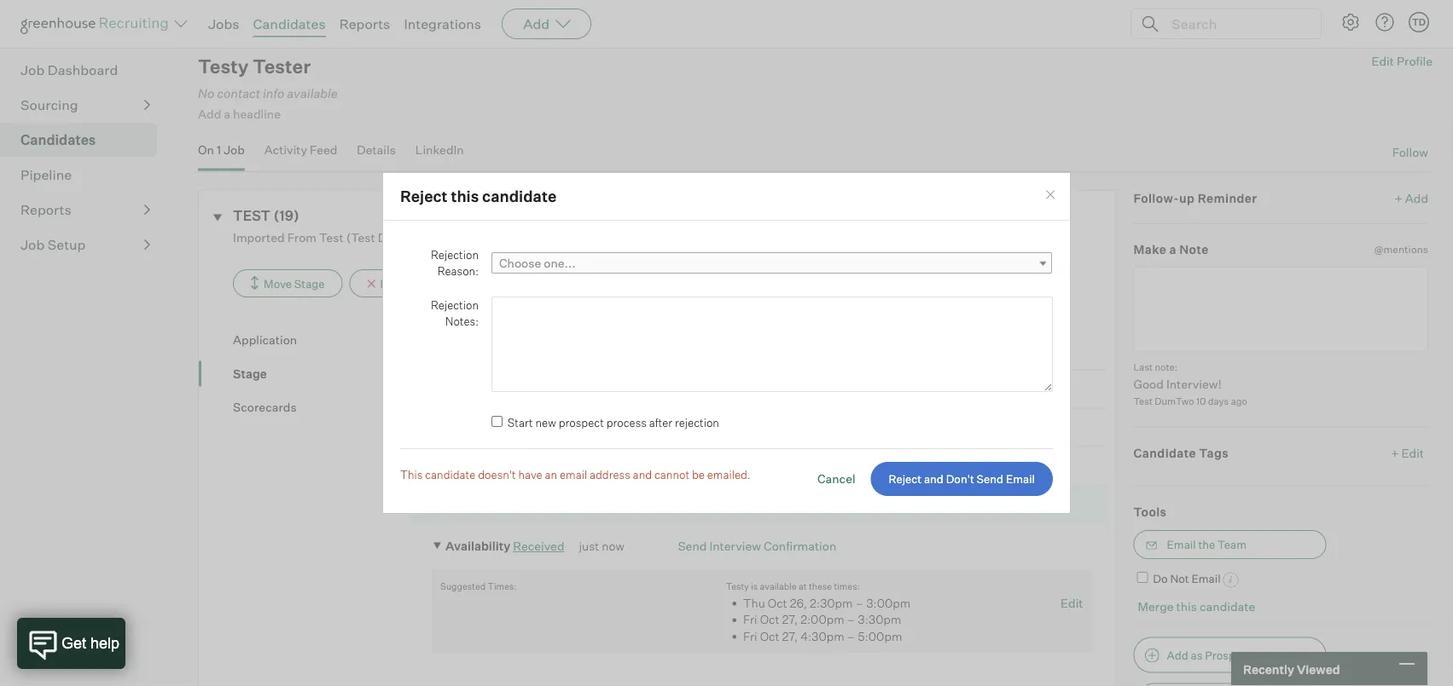 Task type: describe. For each thing, give the bounding box(es) containing it.
(test
[[346, 230, 375, 245]]

job for job setup
[[20, 237, 45, 254]]

2023 up '(current'
[[585, 459, 614, 474]]

Search text field
[[1167, 12, 1306, 36]]

application review
[[445, 343, 560, 358]]

2023 right after
[[681, 420, 710, 435]]

new
[[536, 416, 556, 430]]

3, left "process" at the bottom
[[590, 420, 600, 435]]

of
[[1285, 4, 1296, 19]]

2 horizontal spatial edit
[[1402, 446, 1424, 461]]

setup
[[48, 237, 86, 254]]

td
[[1412, 16, 1426, 28]]

times:
[[834, 581, 860, 592]]

3:00pm
[[866, 596, 911, 611]]

1 horizontal spatial interview
[[709, 539, 761, 554]]

available inside testy is available at these times: edit
[[760, 581, 797, 592]]

email the team button
[[1134, 531, 1327, 560]]

reject for reject this candidate
[[400, 187, 448, 206]]

application for application
[[233, 333, 297, 348]]

rejection
[[675, 416, 719, 430]]

is
[[751, 581, 758, 592]]

add inside button
[[1167, 649, 1189, 663]]

10
[[1196, 396, 1206, 407]]

+ for + add
[[1395, 191, 1403, 205]]

choose one...
[[499, 256, 576, 271]]

don't
[[946, 473, 974, 486]]

make
[[1134, 242, 1167, 257]]

0 horizontal spatial interview
[[504, 497, 559, 512]]

1 fri from the top
[[743, 613, 757, 627]]

merge this candidate
[[1138, 600, 1256, 614]]

testy for testy tester
[[198, 55, 249, 78]]

testy for testy is available at these times:
[[726, 581, 749, 592]]

2 vertical spatial test
[[513, 459, 539, 474]]

td button
[[1406, 9, 1433, 36]]

test
[[233, 207, 271, 224]]

1 horizontal spatial 1
[[1276, 4, 1281, 19]]

back to search results link
[[30, 4, 153, 19]]

reject button
[[349, 270, 431, 298]]

add button
[[502, 9, 592, 39]]

1 horizontal spatial reports
[[339, 15, 390, 32]]

as
[[1191, 649, 1203, 663]]

email the team
[[1167, 538, 1247, 552]]

this
[[400, 468, 423, 482]]

1 vertical spatial candidate
[[425, 468, 476, 482]]

stage)
[[613, 497, 652, 512]]

an
[[545, 468, 557, 482]]

job for job dashboard
[[20, 62, 45, 79]]

2023 left after
[[603, 420, 632, 435]]

rejection notes:
[[431, 298, 479, 328]]

preliminary
[[445, 420, 513, 435]]

activity
[[264, 142, 307, 157]]

application for application review
[[445, 343, 512, 358]]

the
[[1199, 538, 1215, 552]]

2 vertical spatial email
[[1192, 572, 1221, 586]]

have
[[518, 468, 542, 482]]

home
[[476, 459, 511, 474]]

dashboard
[[48, 62, 118, 79]]

reject for reject and don't send email
[[889, 473, 922, 486]]

1 vertical spatial job
[[224, 142, 245, 157]]

tools
[[1134, 505, 1167, 520]]

headline
[[233, 107, 281, 122]]

this for merge
[[1176, 600, 1197, 614]]

choose one... link
[[492, 252, 1052, 274]]

3, right an
[[572, 459, 583, 474]]

sourcing
[[20, 97, 78, 114]]

jobs link
[[208, 15, 239, 32]]

imported from test (test dumtwo)
[[233, 230, 435, 245]]

– up 'start new prospect process after rejection'
[[601, 382, 609, 397]]

merge
[[1138, 600, 1174, 614]]

tank
[[494, 382, 523, 397]]

td button
[[1409, 12, 1429, 32]]

back to search results
[[30, 4, 153, 19]]

0 horizontal spatial to
[[60, 4, 72, 19]]

suggested
[[440, 581, 486, 592]]

these
[[809, 581, 832, 592]]

2023 right 23,
[[784, 497, 813, 512]]

pipeline
[[20, 167, 72, 184]]

this for reject
[[451, 187, 479, 206]]

tester
[[253, 55, 311, 78]]

make a note
[[1134, 242, 1209, 257]]

candidate for merge this candidate
[[1200, 600, 1256, 614]]

now
[[602, 539, 625, 554]]

1 of 1 candidates
[[1276, 4, 1371, 19]]

1 horizontal spatial reports link
[[339, 15, 390, 32]]

1 horizontal spatial and
[[924, 473, 944, 486]]

2:00pm
[[801, 613, 845, 627]]

edit link
[[1061, 596, 1083, 611]]

available inside testy tester no contact info available add a headline
[[287, 86, 338, 101]]

search
[[74, 4, 112, 19]]

1 vertical spatial candidates link
[[20, 130, 150, 150]]

recently
[[1243, 662, 1295, 677]]

...
[[1267, 649, 1278, 663]]

reject for reject
[[380, 277, 413, 290]]

doesn't
[[478, 468, 516, 482]]

add as prospect to ... button
[[1134, 638, 1327, 674]]

0 horizontal spatial test
[[319, 230, 344, 245]]

days
[[1208, 396, 1229, 407]]

on 1 job link
[[198, 142, 245, 168]]

0 vertical spatial edit
[[1372, 54, 1394, 69]]

23,
[[764, 497, 781, 512]]

1 inside on 1 job link
[[217, 142, 221, 157]]

2023 up after
[[647, 382, 676, 397]]

3, down after
[[650, 459, 660, 474]]

candidate for reject this candidate
[[482, 187, 557, 206]]

prospect
[[1205, 649, 1252, 663]]

send interview confirmation button
[[678, 539, 837, 554]]

just now
[[579, 539, 625, 554]]

send inside the reject this candidate dialog
[[977, 473, 1004, 486]]

add inside popup button
[[523, 15, 550, 32]]

+ add
[[1395, 191, 1429, 205]]

5. technical interview (current stage)
[[430, 497, 652, 512]]

add inside testy tester no contact info available add a headline
[[198, 107, 221, 122]]

2 27, from the top
[[782, 629, 798, 644]]



Task type: vqa. For each thing, say whether or not it's contained in the screenshot.
0 of 1 (0%)
no



Task type: locate. For each thing, give the bounding box(es) containing it.
a down contact
[[224, 107, 230, 122]]

job dashboard
[[20, 62, 118, 79]]

available
[[287, 86, 338, 101], [760, 581, 797, 592]]

thu
[[743, 596, 765, 611]]

(current
[[561, 497, 611, 512]]

2 vertical spatial edit
[[1061, 596, 1083, 611]]

2 horizontal spatial test
[[1134, 396, 1153, 407]]

+ add link
[[1395, 190, 1429, 206]]

@mentions link
[[1374, 241, 1429, 258]]

email inside the reject this candidate dialog
[[1006, 473, 1035, 486]]

up
[[1179, 191, 1195, 205]]

no
[[198, 86, 214, 101]]

– down the 2:30pm
[[847, 613, 855, 627]]

test (19)
[[233, 207, 299, 224]]

reports link left the "integrations"
[[339, 15, 390, 32]]

1 rejection from the top
[[431, 248, 479, 261]]

reject down 'linkedin' link
[[400, 187, 448, 206]]

0 vertical spatial interview
[[504, 497, 559, 512]]

2 fri from the top
[[743, 629, 757, 644]]

0 horizontal spatial send
[[678, 539, 707, 554]]

this down 'linkedin' link
[[451, 187, 479, 206]]

0 horizontal spatial available
[[287, 86, 338, 101]]

0 horizontal spatial and
[[633, 468, 652, 482]]

results
[[114, 4, 153, 19]]

1 right on
[[217, 142, 221, 157]]

5:00pm
[[858, 629, 902, 644]]

3,
[[556, 382, 567, 397], [634, 382, 645, 397], [590, 420, 600, 435], [668, 420, 678, 435], [572, 459, 583, 474], [650, 459, 660, 474], [686, 497, 696, 512]]

last
[[1134, 362, 1153, 373]]

a inside testy tester no contact info available add a headline
[[224, 107, 230, 122]]

1 horizontal spatial available
[[760, 581, 797, 592]]

26,
[[790, 596, 807, 611]]

application link
[[233, 332, 408, 348]]

candidates down sourcing
[[20, 132, 96, 149]]

reject this candidate dialog
[[382, 173, 1071, 514]]

test left an
[[513, 459, 539, 474]]

2 vertical spatial candidate
[[1200, 600, 1256, 614]]

0 horizontal spatial edit
[[1061, 596, 1083, 611]]

move
[[264, 277, 292, 290]]

2 horizontal spatial candidate
[[1200, 600, 1256, 614]]

sourcing link
[[20, 95, 150, 115]]

candidate up the 5.
[[425, 468, 476, 482]]

testy inside testy is available at these times: edit
[[726, 581, 749, 592]]

send down oct 3, 2023 – oct 23, 2023 on the bottom of the page
[[678, 539, 707, 554]]

integrations
[[404, 15, 481, 32]]

0 vertical spatial +
[[1395, 191, 1403, 205]]

interview!
[[1166, 377, 1222, 392]]

job up sourcing
[[20, 62, 45, 79]]

application down notes:
[[445, 343, 512, 358]]

linkedin link
[[415, 142, 464, 168]]

rejection for notes:
[[431, 298, 479, 312]]

0 horizontal spatial testy
[[198, 55, 249, 78]]

1 vertical spatial interview
[[709, 539, 761, 554]]

1 vertical spatial reports
[[20, 202, 71, 219]]

+ for + edit
[[1391, 446, 1399, 461]]

1 vertical spatial send
[[678, 539, 707, 554]]

3:30pm
[[858, 613, 901, 627]]

– up "stage)"
[[617, 459, 625, 474]]

0 vertical spatial reject
[[400, 187, 448, 206]]

stage up scorecards
[[233, 366, 267, 381]]

0 horizontal spatial stage
[[233, 366, 267, 381]]

candidates up tester
[[253, 15, 326, 32]]

0 vertical spatial stage
[[294, 277, 325, 290]]

0 horizontal spatial reports
[[20, 202, 71, 219]]

0 vertical spatial candidates link
[[253, 15, 326, 32]]

1 horizontal spatial candidate
[[482, 187, 557, 206]]

0 horizontal spatial candidate
[[425, 468, 476, 482]]

3, up "process" at the bottom
[[634, 382, 645, 397]]

– left after
[[635, 420, 643, 435]]

0 horizontal spatial candidates
[[20, 132, 96, 149]]

+
[[1395, 191, 1403, 205], [1391, 446, 1399, 461]]

0 vertical spatial candidate
[[482, 187, 557, 206]]

1 horizontal spatial application
[[445, 343, 512, 358]]

email right don't
[[1006, 473, 1035, 486]]

move stage button
[[233, 270, 343, 298]]

1 horizontal spatial edit
[[1372, 54, 1394, 69]]

address
[[590, 468, 630, 482]]

stage inside 'move stage' button
[[294, 277, 325, 290]]

Do Not Email checkbox
[[1137, 572, 1148, 584]]

follow-up reminder
[[1134, 191, 1257, 205]]

1 vertical spatial testy
[[726, 581, 749, 592]]

email left the
[[1167, 538, 1196, 552]]

testy left the is
[[726, 581, 749, 592]]

1 horizontal spatial to
[[1254, 649, 1265, 663]]

0 vertical spatial available
[[287, 86, 338, 101]]

– right 4:30pm
[[847, 629, 855, 644]]

0 vertical spatial test
[[319, 230, 344, 245]]

to left ...
[[1254, 649, 1265, 663]]

testy up contact
[[198, 55, 249, 78]]

edit
[[1372, 54, 1394, 69], [1402, 446, 1424, 461], [1061, 596, 1083, 611]]

0 vertical spatial this
[[451, 187, 479, 206]]

edit inside testy is available at these times: edit
[[1061, 596, 1083, 611]]

configure image
[[1341, 12, 1361, 32]]

0 vertical spatial reports link
[[339, 15, 390, 32]]

this
[[451, 187, 479, 206], [1176, 600, 1197, 614]]

1 vertical spatial 27,
[[782, 629, 798, 644]]

0 horizontal spatial candidates link
[[20, 130, 150, 150]]

1 horizontal spatial test
[[513, 459, 539, 474]]

job setup
[[20, 237, 86, 254]]

2:30pm
[[810, 596, 853, 611]]

interview down oct 3, 2023 – oct 23, 2023 on the bottom of the page
[[709, 539, 761, 554]]

integrations link
[[404, 15, 481, 32]]

merge this candidate link
[[1138, 600, 1256, 614]]

interview down have
[[504, 497, 559, 512]]

27,
[[782, 613, 798, 627], [782, 629, 798, 644]]

and left don't
[[924, 473, 944, 486]]

– down emailed.
[[731, 497, 739, 512]]

test down good
[[1134, 396, 1153, 407]]

1 vertical spatial reports link
[[20, 200, 150, 220]]

available right info
[[287, 86, 338, 101]]

2 rejection from the top
[[431, 298, 479, 312]]

to right back
[[60, 4, 72, 19]]

3, right "process" at the bottom
[[668, 420, 678, 435]]

oct
[[534, 382, 554, 397], [612, 382, 632, 397], [567, 420, 587, 435], [645, 420, 665, 435], [550, 459, 569, 474], [627, 459, 647, 474], [664, 497, 683, 512], [741, 497, 761, 512], [768, 596, 787, 611], [760, 613, 779, 627], [760, 629, 779, 644]]

good
[[1134, 377, 1164, 392]]

thu oct 26, 2:30pm – 3:00pm fri oct 27, 2:00pm – 3:30pm fri oct 27, 4:30pm – 5:00pm
[[743, 596, 911, 644]]

1 vertical spatial available
[[760, 581, 797, 592]]

0 vertical spatial candidates
[[253, 15, 326, 32]]

0 vertical spatial 27,
[[782, 613, 798, 627]]

1 27, from the top
[[782, 613, 798, 627]]

note
[[1180, 242, 1209, 257]]

application down move
[[233, 333, 297, 348]]

times:
[[488, 581, 517, 592]]

job left setup
[[20, 237, 45, 254]]

job right on
[[224, 142, 245, 157]]

candidates link up tester
[[253, 15, 326, 32]]

available right the is
[[760, 581, 797, 592]]

4.
[[429, 459, 441, 474]]

+ edit
[[1391, 446, 1424, 461]]

1 right the of
[[1300, 4, 1305, 19]]

on 1 job
[[198, 142, 245, 157]]

stage inside stage link
[[233, 366, 267, 381]]

job
[[20, 62, 45, 79], [224, 142, 245, 157], [20, 237, 45, 254]]

1 vertical spatial reject
[[380, 277, 413, 290]]

1 vertical spatial this
[[1176, 600, 1197, 614]]

candidate tags
[[1134, 446, 1229, 461]]

0 vertical spatial reports
[[339, 15, 390, 32]]

edit profile
[[1372, 54, 1433, 69]]

0 vertical spatial email
[[1006, 473, 1035, 486]]

– down times:
[[856, 596, 864, 611]]

0 vertical spatial job
[[20, 62, 45, 79]]

and left cannot
[[633, 468, 652, 482]]

reports link up job setup link
[[20, 200, 150, 220]]

stage right move
[[294, 277, 325, 290]]

0 vertical spatial send
[[977, 473, 1004, 486]]

confirmation
[[764, 539, 837, 554]]

2 horizontal spatial 1
[[1300, 4, 1305, 19]]

1 left the of
[[1276, 4, 1281, 19]]

recently viewed
[[1243, 662, 1340, 677]]

1 vertical spatial email
[[1167, 538, 1196, 552]]

1 horizontal spatial candidates link
[[253, 15, 326, 32]]

1 horizontal spatial stage
[[294, 277, 325, 290]]

Start new prospect process after rejection checkbox
[[492, 416, 503, 427]]

reports left the "integrations"
[[339, 15, 390, 32]]

27, down 26,
[[782, 613, 798, 627]]

reports down pipeline
[[20, 202, 71, 219]]

candidates link up the pipeline link
[[20, 130, 150, 150]]

a left note
[[1170, 242, 1177, 257]]

1 vertical spatial edit
[[1402, 446, 1424, 461]]

candidate up choose
[[482, 187, 557, 206]]

test
[[319, 230, 344, 245], [1134, 396, 1153, 407], [513, 459, 539, 474]]

1 vertical spatial candidates
[[20, 132, 96, 149]]

stage
[[294, 277, 325, 290], [233, 366, 267, 381]]

1 horizontal spatial candidates
[[253, 15, 326, 32]]

0 horizontal spatial this
[[451, 187, 479, 206]]

email inside 'button'
[[1167, 538, 1196, 552]]

0 vertical spatial fri
[[743, 613, 757, 627]]

activity feed link
[[264, 142, 337, 168]]

application
[[233, 333, 297, 348], [445, 343, 512, 358]]

just
[[579, 539, 599, 554]]

rejection up notes:
[[431, 298, 479, 312]]

testy is available at these times: edit
[[726, 581, 1083, 611]]

team
[[1218, 538, 1247, 552]]

1 horizontal spatial this
[[1176, 600, 1197, 614]]

0 vertical spatial testy
[[198, 55, 249, 78]]

@mentions
[[1374, 243, 1429, 256]]

0 vertical spatial a
[[224, 107, 230, 122]]

3, up the prospect
[[556, 382, 567, 397]]

None text field
[[1134, 267, 1429, 352], [492, 297, 1053, 392], [1134, 267, 1429, 352], [492, 297, 1053, 392]]

0 vertical spatial rejection
[[431, 248, 479, 261]]

0 horizontal spatial a
[[224, 107, 230, 122]]

this inside dialog
[[451, 187, 479, 206]]

testy inside testy tester no contact info available add a headline
[[198, 55, 249, 78]]

to inside button
[[1254, 649, 1265, 663]]

testy tester no contact info available add a headline
[[198, 55, 338, 122]]

2 vertical spatial job
[[20, 237, 45, 254]]

1 vertical spatial test
[[1134, 396, 1153, 407]]

send right don't
[[977, 473, 1004, 486]]

0 horizontal spatial 1
[[217, 142, 221, 157]]

from
[[287, 230, 317, 245]]

close image
[[1044, 188, 1057, 202]]

2023 up the prospect
[[569, 382, 598, 397]]

rejection up reason:
[[431, 248, 479, 261]]

2023 down "be"
[[699, 497, 728, 512]]

3, down "be"
[[686, 497, 696, 512]]

process
[[606, 416, 647, 430]]

27, left 4:30pm
[[782, 629, 798, 644]]

reject down 'dumtwo)'
[[380, 277, 413, 290]]

test left the (test
[[319, 230, 344, 245]]

1 vertical spatial to
[[1254, 649, 1265, 663]]

application inside "link"
[[233, 333, 297, 348]]

review
[[515, 343, 557, 358]]

choose
[[499, 256, 541, 271]]

0 horizontal spatial application
[[233, 333, 297, 348]]

technical
[[445, 497, 502, 512]]

this down do not email on the right of the page
[[1176, 600, 1197, 614]]

dumtwo
[[1155, 396, 1194, 407]]

follow-
[[1134, 191, 1179, 205]]

0 horizontal spatial reports link
[[20, 200, 150, 220]]

1 vertical spatial fri
[[743, 629, 757, 644]]

1 vertical spatial stage
[[233, 366, 267, 381]]

reject inside button
[[380, 277, 413, 290]]

email
[[560, 468, 587, 482]]

reject
[[400, 187, 448, 206], [380, 277, 413, 290], [889, 473, 922, 486]]

on
[[198, 142, 214, 157]]

suggested times:
[[440, 581, 517, 592]]

reject left don't
[[889, 473, 922, 486]]

notes:
[[445, 315, 479, 328]]

ago
[[1231, 396, 1248, 407]]

email right not
[[1192, 572, 1221, 586]]

follow
[[1392, 145, 1429, 160]]

1 horizontal spatial send
[[977, 473, 1004, 486]]

2 vertical spatial reject
[[889, 473, 922, 486]]

1 vertical spatial a
[[1170, 242, 1177, 257]]

rejection for reason:
[[431, 248, 479, 261]]

1 horizontal spatial a
[[1170, 242, 1177, 257]]

0 vertical spatial to
[[60, 4, 72, 19]]

profile
[[1397, 54, 1433, 69]]

scorecards
[[233, 400, 297, 415]]

2023 down after
[[663, 459, 692, 474]]

1 horizontal spatial testy
[[726, 581, 749, 592]]

5.
[[430, 497, 441, 512]]

screen
[[516, 420, 556, 435]]

1 vertical spatial rejection
[[431, 298, 479, 312]]

reminder
[[1198, 191, 1257, 205]]

reject and don't send email
[[889, 473, 1035, 486]]

4. take home test oct 3, 2023 – oct 3, 2023
[[429, 459, 692, 474]]

1 vertical spatial +
[[1391, 446, 1399, 461]]

follow link
[[1392, 144, 1429, 161]]

stage link
[[233, 366, 408, 382]]

last note: good interview! test dumtwo               10 days               ago
[[1134, 362, 1248, 407]]

greenhouse recruiting image
[[20, 14, 174, 34]]

candidate up prospect
[[1200, 600, 1256, 614]]

reason:
[[437, 264, 479, 278]]

jobs
[[208, 15, 239, 32]]

test inside 'last note: good interview! test dumtwo               10 days               ago'
[[1134, 396, 1153, 407]]



